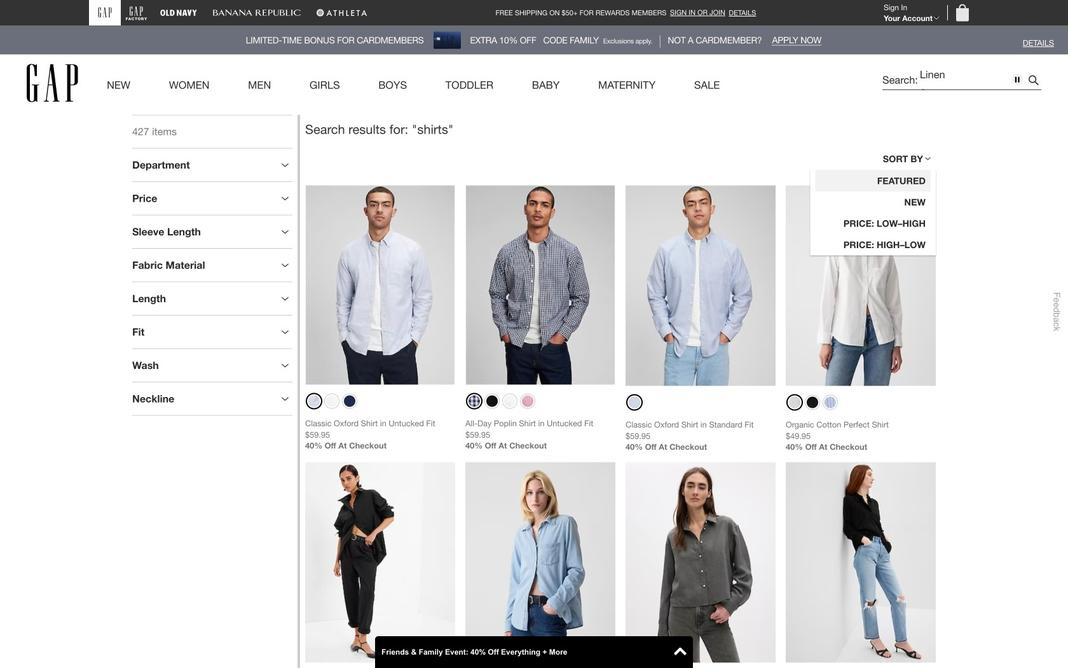 Task type: describe. For each thing, give the bounding box(es) containing it.
organic cotton big shirt image
[[305, 462, 456, 663]]

gap image
[[98, 7, 112, 18]]

classic oxford shirt in untucked fit image
[[305, 185, 456, 385]]

1 option from the top
[[816, 170, 931, 192]]

gap logo image
[[27, 64, 78, 102]]

search search field
[[883, 71, 1026, 89]]

3 option from the top
[[816, 213, 931, 234]]

all-day poplin shirt in untucked fit image
[[466, 185, 616, 385]]

4 option from the top
[[816, 234, 931, 255]]

gap factory image
[[126, 5, 148, 21]]

limited-time bonus for cardmembers extra 10% off code family exclusions apply. image
[[0, 25, 1069, 54]]

classic oxford shirt in standard fit image
[[626, 185, 776, 386]]

knit shirt image
[[786, 462, 937, 663]]

427 items in the product grid element
[[132, 126, 177, 138]]



Task type: vqa. For each thing, say whether or not it's contained in the screenshot.
PayPal learn more IMAGE
no



Task type: locate. For each thing, give the bounding box(es) containing it.
old navy image
[[160, 5, 197, 20]]

2 option from the top
[[816, 192, 931, 213]]

open my account menu image
[[934, 16, 940, 20]]

banana republic image
[[213, 5, 301, 20]]

list box
[[811, 170, 937, 255]]

athleta image
[[316, 5, 368, 20]]

option
[[816, 170, 931, 192], [816, 192, 931, 213], [816, 213, 931, 234], [816, 234, 931, 255]]

cropped button-front shirt image
[[626, 462, 776, 663]]

organic cotton denim perfect shirt image
[[466, 462, 616, 663]]

None search field
[[870, 65, 1042, 196]]

organic cotton perfect shirt image
[[786, 185, 937, 386]]



